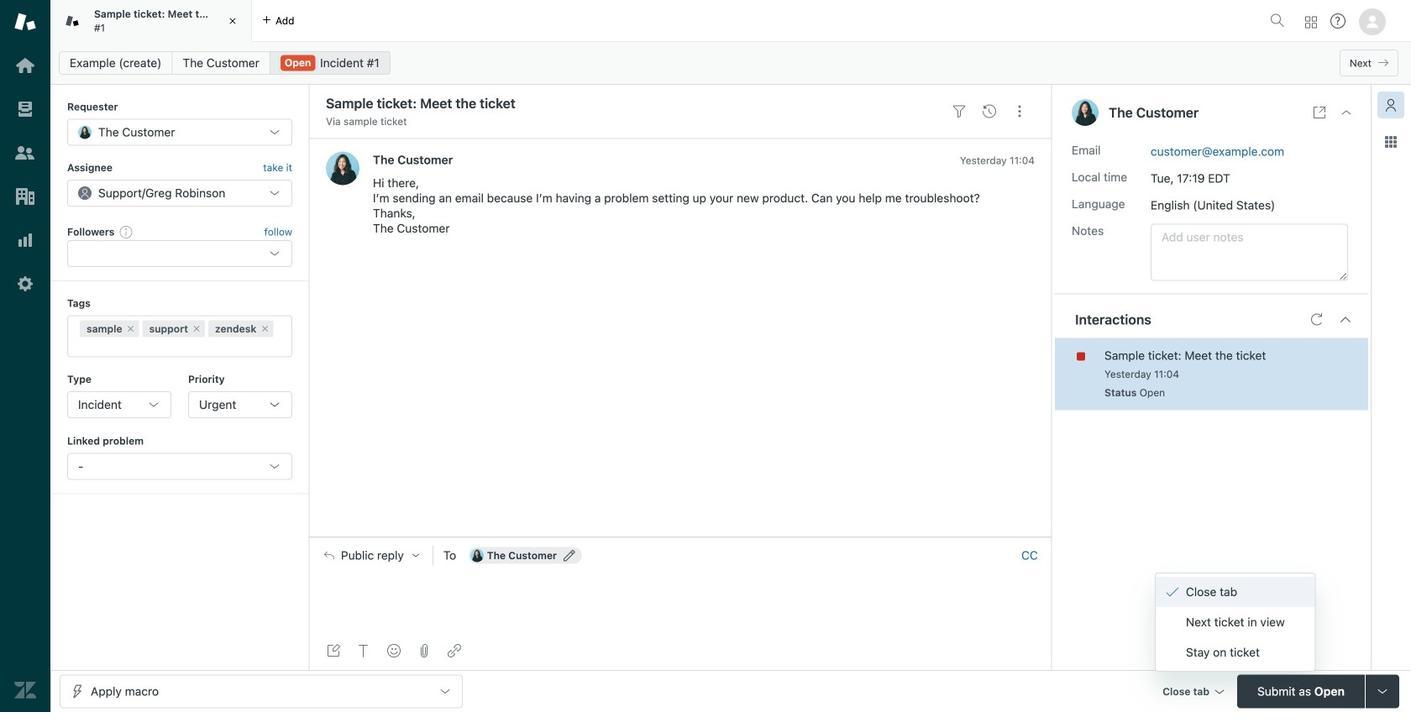 Task type: vqa. For each thing, say whether or not it's contained in the screenshot.
heading in the left of the page
no



Task type: locate. For each thing, give the bounding box(es) containing it.
tab
[[50, 0, 252, 42]]

2 remove image from the left
[[192, 324, 202, 334]]

customers image
[[14, 142, 36, 164]]

1 horizontal spatial remove image
[[192, 324, 202, 334]]

admin image
[[14, 273, 36, 295]]

format text image
[[357, 645, 371, 658]]

close image
[[1340, 106, 1354, 119]]

views image
[[14, 98, 36, 120]]

edit user image
[[564, 550, 576, 562]]

0 horizontal spatial remove image
[[126, 324, 136, 334]]

add link (cmd k) image
[[448, 645, 461, 658]]

info on adding followers image
[[120, 225, 133, 239]]

menu
[[1155, 573, 1317, 672]]

add attachment image
[[418, 645, 431, 658]]

1 remove image from the left
[[126, 324, 136, 334]]

displays possible ticket submission types image
[[1376, 685, 1390, 699]]

secondary element
[[50, 46, 1412, 80]]

remove image
[[126, 324, 136, 334], [192, 324, 202, 334]]

view more details image
[[1313, 106, 1327, 119]]



Task type: describe. For each thing, give the bounding box(es) containing it.
avatar image
[[326, 152, 360, 185]]

customer@example.com image
[[470, 549, 484, 563]]

tabs tab list
[[50, 0, 1264, 42]]

organizations image
[[14, 186, 36, 208]]

main element
[[0, 0, 50, 713]]

Subject field
[[323, 93, 941, 113]]

remove image
[[260, 324, 270, 334]]

draft mode image
[[327, 645, 340, 658]]

Add user notes text field
[[1151, 224, 1349, 281]]

insert emojis image
[[387, 645, 401, 658]]

apps image
[[1385, 135, 1398, 149]]

get help image
[[1331, 13, 1346, 29]]

zendesk products image
[[1306, 16, 1318, 28]]

Yesterday 11:04 text field
[[960, 155, 1035, 166]]

filter image
[[953, 105, 966, 118]]

close image
[[224, 13, 241, 29]]

customer context image
[[1385, 98, 1398, 112]]

ticket actions image
[[1013, 105, 1027, 118]]

user image
[[1072, 99, 1099, 126]]

reporting image
[[14, 229, 36, 251]]

get started image
[[14, 55, 36, 76]]

events image
[[983, 105, 997, 118]]

hide composer image
[[674, 531, 687, 544]]

zendesk image
[[14, 680, 36, 702]]

zendesk support image
[[14, 11, 36, 33]]

Yesterday 11:04 text field
[[1105, 369, 1180, 380]]



